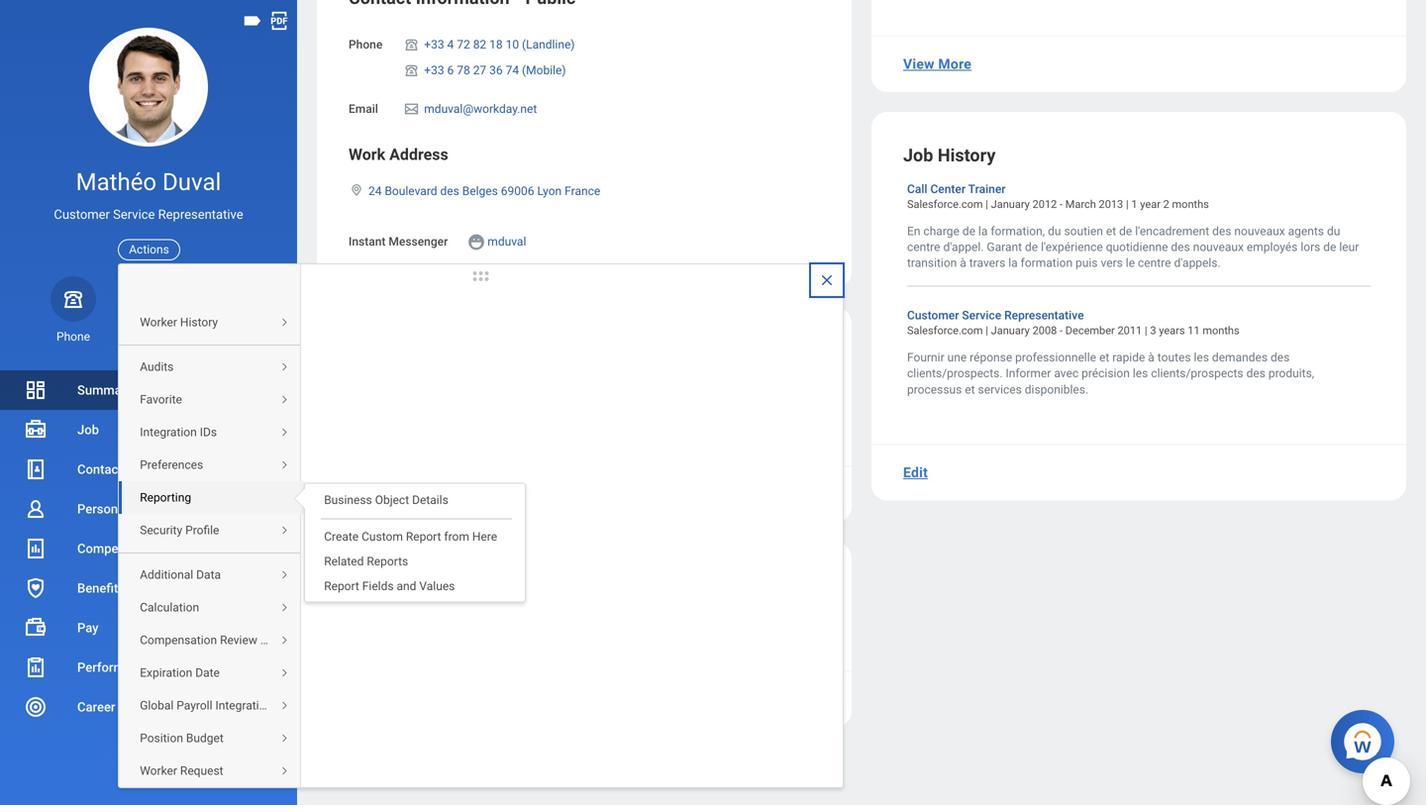 Task type: locate. For each thing, give the bounding box(es) containing it.
2 du from the left
[[1327, 224, 1340, 238]]

des left belges
[[440, 184, 459, 198]]

0 horizontal spatial representative
[[158, 207, 243, 222]]

6 chevron right image from the top
[[273, 733, 296, 745]]

1 horizontal spatial customer
[[907, 309, 959, 322]]

and
[[397, 580, 416, 593]]

| left 1
[[1126, 198, 1129, 210]]

le
[[1126, 256, 1135, 270]]

1 horizontal spatial customer service representative
[[907, 309, 1084, 322]]

3 chevron right image from the top
[[273, 602, 296, 614]]

1 horizontal spatial à
[[1148, 351, 1155, 365]]

centre up transition
[[907, 240, 940, 254]]

phone
[[349, 38, 383, 51], [56, 330, 90, 343]]

1 horizontal spatial du
[[1327, 224, 1340, 238]]

job up contact
[[77, 422, 99, 437]]

work
[[349, 145, 385, 164]]

fournir une réponse professionnelle et rapide à toutes les demandes des clients/prospects. informer avec précision les clients/prospects des produits, processus et services disponibles.
[[907, 351, 1317, 396]]

et up précision
[[1099, 351, 1109, 365]]

job history
[[903, 145, 996, 166]]

1 horizontal spatial les
[[1194, 351, 1209, 365]]

| down customer service representative link
[[986, 325, 988, 337]]

0 vertical spatial email
[[349, 102, 378, 116]]

1 vertical spatial customer service representative
[[907, 309, 1084, 322]]

0 vertical spatial months
[[1172, 198, 1209, 210]]

0 horizontal spatial customer
[[54, 207, 110, 222]]

job image
[[24, 418, 48, 442]]

edit button down processus
[[895, 453, 936, 493]]

favorite menu item
[[119, 383, 305, 416]]

0 vertical spatial service
[[113, 207, 155, 222]]

(landline)
[[522, 38, 575, 51]]

et down clients/prospects.
[[965, 383, 975, 396]]

services
[[978, 383, 1022, 396]]

1 horizontal spatial email
[[349, 102, 378, 116]]

en
[[907, 224, 920, 238]]

mduval@workday.net
[[424, 102, 537, 116]]

pay link
[[0, 608, 297, 648]]

0 vertical spatial worker
[[140, 316, 177, 329]]

1 vertical spatial job
[[77, 422, 99, 437]]

24
[[368, 184, 382, 198]]

email button
[[126, 276, 171, 345]]

chevron right image inside the preferences menu item
[[273, 460, 296, 472]]

1 chevron right image from the top
[[273, 460, 296, 472]]

job for job history
[[903, 145, 933, 166]]

1 horizontal spatial report
[[406, 530, 441, 544]]

list containing summary
[[0, 370, 297, 767]]

compensation
[[77, 541, 161, 556], [140, 634, 217, 647]]

2008
[[1033, 325, 1057, 337]]

1 horizontal spatial service
[[962, 309, 1001, 322]]

1 vertical spatial report
[[324, 580, 359, 593]]

0 vertical spatial customer
[[54, 207, 110, 222]]

chevron right image down integration ids menu item
[[273, 460, 296, 472]]

report down related
[[324, 580, 359, 593]]

rapide
[[1112, 351, 1145, 365]]

1 horizontal spatial edit button
[[895, 453, 936, 493]]

0 horizontal spatial report
[[324, 580, 359, 593]]

1 vertical spatial integration
[[215, 699, 272, 713]]

0 vertical spatial customer service representative
[[54, 207, 243, 222]]

du up l'expérience
[[1048, 224, 1061, 238]]

1 +33 from the top
[[424, 38, 444, 51]]

+33
[[424, 38, 444, 51], [424, 63, 444, 77]]

1 vertical spatial à
[[1148, 351, 1155, 365]]

0 horizontal spatial phone
[[56, 330, 90, 343]]

salesforce.com down center
[[907, 198, 983, 210]]

edit down processus
[[903, 465, 928, 481]]

preferences menu item
[[119, 449, 305, 482]]

history up team
[[180, 316, 218, 329]]

compensation for compensation review process
[[140, 634, 217, 647]]

edit left "object"
[[349, 486, 373, 503]]

2 chevron right image from the top
[[273, 525, 296, 537]]

phone up summary
[[56, 330, 90, 343]]

chevron right image for security profile
[[273, 525, 296, 537]]

de left leur
[[1323, 240, 1336, 254]]

email mathéo duval element
[[126, 329, 171, 345]]

professionnelle
[[1015, 351, 1096, 365]]

2
[[1163, 198, 1169, 210]]

1 vertical spatial centre
[[1138, 256, 1171, 270]]

et down 2013
[[1106, 224, 1116, 238]]

months right 11
[[1203, 325, 1240, 337]]

edit button up create
[[341, 475, 381, 514]]

1 horizontal spatial phone
[[349, 38, 383, 51]]

chevron right image for worker request
[[273, 766, 296, 778]]

4 chevron right image from the top
[[273, 635, 296, 647]]

job up call
[[903, 145, 933, 166]]

job inside job link
[[77, 422, 99, 437]]

2 - from the top
[[1060, 325, 1063, 337]]

work address
[[349, 145, 448, 164]]

centre down quotidienne
[[1138, 256, 1171, 270]]

email inside contact information - public 'group'
[[349, 102, 378, 116]]

0 vertical spatial job
[[903, 145, 933, 166]]

data
[[196, 568, 221, 582]]

0 vertical spatial phone
[[349, 38, 383, 51]]

chevron right image up event
[[273, 668, 296, 680]]

6 chevron right image from the top
[[273, 700, 296, 712]]

0 horizontal spatial du
[[1048, 224, 1061, 238]]

0 vertical spatial à
[[960, 256, 966, 270]]

1 vertical spatial representative
[[1004, 309, 1084, 322]]

dialog containing worker history
[[118, 0, 844, 788]]

security profile menu item
[[119, 514, 305, 547]]

1 du from the left
[[1048, 224, 1061, 238]]

une
[[947, 351, 967, 365]]

review
[[220, 634, 257, 647]]

chevron right image inside calculation menu item
[[273, 602, 296, 614]]

worker history menu item
[[119, 306, 305, 339]]

history up call center trainer link
[[938, 145, 996, 166]]

2 january from the top
[[991, 325, 1030, 337]]

service down mathéo duval
[[113, 207, 155, 222]]

view more
[[903, 56, 972, 72]]

1 vertical spatial email
[[134, 330, 163, 343]]

1 horizontal spatial la
[[1008, 256, 1018, 270]]

chevron right image inside integration ids menu item
[[273, 427, 296, 439]]

worker inside menu item
[[140, 316, 177, 329]]

worker history
[[140, 316, 218, 329]]

les
[[1194, 351, 1209, 365], [1133, 367, 1148, 380]]

chevron right image for worker history
[[273, 317, 296, 329]]

date
[[195, 666, 220, 680]]

report fields and values
[[324, 580, 455, 593]]

compensation inside navigation pane region
[[77, 541, 161, 556]]

benefits
[[77, 581, 125, 596]]

1 vertical spatial salesforce.com
[[907, 325, 983, 337]]

la down garant
[[1008, 256, 1018, 270]]

1 vertical spatial list
[[0, 370, 297, 767]]

1 - from the top
[[1060, 198, 1063, 210]]

menu
[[119, 0, 305, 788], [305, 484, 525, 602]]

4 chevron right image from the top
[[273, 427, 296, 439]]

team mathéo duval element
[[201, 329, 247, 345]]

object
[[375, 493, 409, 507]]

24 boulevard des belges 69006 lyon france
[[368, 184, 600, 198]]

0 horizontal spatial history
[[180, 316, 218, 329]]

chevron right image up process
[[273, 602, 296, 614]]

2 +33 from the top
[[424, 63, 444, 77]]

0 vertical spatial edit
[[903, 465, 928, 481]]

1 vertical spatial phone
[[56, 330, 90, 343]]

1 chevron right image from the top
[[273, 317, 296, 329]]

- right 2012
[[1060, 198, 1063, 210]]

chevron right image inside security profile menu item
[[273, 525, 296, 537]]

nouveaux up d'appels.
[[1193, 240, 1244, 254]]

customer up "fournir"
[[907, 309, 959, 322]]

1 vertical spatial january
[[991, 325, 1030, 337]]

0 vertical spatial salesforce.com
[[907, 198, 983, 210]]

+33 4 72 82 18 10 (landline) link
[[424, 34, 575, 51]]

des down demandes
[[1246, 367, 1266, 380]]

worker inside menu item
[[140, 764, 177, 778]]

chevron right image inside worker history menu item
[[273, 317, 296, 329]]

details
[[412, 493, 448, 507]]

workday assistant region
[[1331, 702, 1402, 773]]

worker request menu item
[[119, 755, 305, 788]]

contact information - public group
[[349, 0, 820, 256]]

0 horizontal spatial job
[[77, 422, 99, 437]]

7 chevron right image from the top
[[273, 766, 296, 778]]

0 horizontal spatial phone image
[[59, 287, 87, 311]]

months right 2
[[1172, 198, 1209, 210]]

compensation up expiration date
[[140, 634, 217, 647]]

call center trainer link
[[907, 178, 1006, 196]]

du up leur
[[1327, 224, 1340, 238]]

+33 left 4
[[424, 38, 444, 51]]

0 horizontal spatial list
[[0, 370, 297, 767]]

location image
[[349, 183, 364, 197]]

edit button
[[895, 453, 936, 493], [341, 475, 381, 514]]

history for job history
[[938, 145, 996, 166]]

1 salesforce.com from the top
[[907, 198, 983, 210]]

chevron right image for expiration date
[[273, 668, 296, 680]]

create custom report from here
[[324, 530, 497, 544]]

école
[[402, 608, 431, 622]]

3 chevron right image from the top
[[273, 394, 296, 406]]

1 horizontal spatial representative
[[1004, 309, 1084, 322]]

0 horizontal spatial email
[[134, 330, 163, 343]]

0 vertical spatial +33
[[424, 38, 444, 51]]

employés
[[1247, 240, 1298, 254]]

worker down position
[[140, 764, 177, 778]]

ids
[[200, 426, 217, 439]]

related reports
[[324, 555, 408, 569]]

78
[[457, 63, 470, 77]]

chevron right image
[[273, 317, 296, 329], [273, 362, 296, 374], [273, 394, 296, 406], [273, 427, 296, 439], [273, 570, 296, 582], [273, 733, 296, 745], [273, 766, 296, 778]]

customer down mathéo
[[54, 207, 110, 222]]

january inside call center trainer salesforce.com   |   january 2012 - march 2013 | 1 year 2 months
[[991, 198, 1030, 210]]

chevron right image inside additional data menu item
[[273, 570, 296, 582]]

personal image
[[24, 497, 48, 521]]

1 vertical spatial history
[[180, 316, 218, 329]]

1 horizontal spatial job
[[903, 145, 933, 166]]

clients/prospects
[[1151, 367, 1243, 380]]

0 horizontal spatial à
[[960, 256, 966, 270]]

service up réponse
[[962, 309, 1001, 322]]

0 vertical spatial les
[[1194, 351, 1209, 365]]

messenger
[[389, 235, 448, 249]]

0 vertical spatial -
[[1060, 198, 1063, 210]]

salesforce.com up une on the top right of page
[[907, 325, 983, 337]]

contact link
[[0, 450, 297, 489]]

1 vertical spatial compensation
[[140, 634, 217, 647]]

view more button
[[895, 44, 980, 84]]

1 horizontal spatial phone image
[[402, 37, 420, 52]]

1 vertical spatial worker
[[140, 764, 177, 778]]

audits
[[140, 360, 174, 374]]

produits,
[[1268, 367, 1314, 380]]

0 vertical spatial compensation
[[77, 541, 161, 556]]

worker
[[140, 316, 177, 329], [140, 764, 177, 778]]

0 horizontal spatial integration
[[140, 426, 197, 439]]

0 vertical spatial la
[[978, 224, 988, 238]]

5 chevron right image from the top
[[273, 668, 296, 680]]

phone image up phone mathéo duval element
[[59, 287, 87, 311]]

0 horizontal spatial service
[[113, 207, 155, 222]]

report left the from
[[406, 530, 441, 544]]

summary link
[[0, 370, 297, 410]]

integration up position budget menu item
[[215, 699, 272, 713]]

job
[[903, 145, 933, 166], [77, 422, 99, 437]]

list
[[903, 0, 1375, 4], [0, 370, 297, 767]]

82
[[473, 38, 486, 51]]

chevron right image for calculation
[[273, 602, 296, 614]]

phone image
[[402, 62, 420, 78]]

0 vertical spatial history
[[938, 145, 996, 166]]

processus
[[907, 383, 962, 396]]

- right 2008 on the top of the page
[[1060, 325, 1063, 337]]

dialog
[[118, 0, 844, 788], [284, 483, 526, 603]]

2 chevron right image from the top
[[273, 362, 296, 374]]

chevron right image inside compensation review process menu item
[[273, 635, 296, 647]]

items selected list
[[402, 34, 607, 82]]

0 horizontal spatial les
[[1133, 367, 1148, 380]]

compensation link
[[0, 529, 297, 568]]

les up clients/prospects
[[1194, 351, 1209, 365]]

|
[[986, 198, 988, 210], [1126, 198, 1129, 210], [986, 325, 988, 337], [1145, 325, 1147, 337]]

+33 left 6
[[424, 63, 444, 77]]

compensation inside menu item
[[140, 634, 217, 647]]

1 vertical spatial phone image
[[59, 287, 87, 311]]

36
[[489, 63, 503, 77]]

actions button
[[118, 239, 180, 260]]

report
[[406, 530, 441, 544], [324, 580, 359, 593]]

job link
[[0, 410, 297, 450]]

0 vertical spatial integration
[[140, 426, 197, 439]]

10
[[506, 38, 519, 51]]

integration up the 'preferences' at the left bottom of the page
[[140, 426, 197, 439]]

compensation down personal
[[77, 541, 161, 556]]

january down customer service representative link
[[991, 325, 1030, 337]]

phone image up phone icon
[[402, 37, 420, 52]]

customer service representative inside navigation pane region
[[54, 207, 243, 222]]

representative down duval
[[158, 207, 243, 222]]

0 vertical spatial representative
[[158, 207, 243, 222]]

0 vertical spatial phone image
[[402, 37, 420, 52]]

1 vertical spatial la
[[1008, 256, 1018, 270]]

worker up audits
[[140, 316, 177, 329]]

chevron right image inside expiration date menu item
[[273, 668, 296, 680]]

values
[[419, 580, 455, 593]]

chevron right image for global payroll integration event
[[273, 700, 296, 712]]

chevron right image for preferences
[[273, 460, 296, 472]]

chevron right image right review
[[273, 635, 296, 647]]

1 horizontal spatial list
[[903, 0, 1375, 4]]

email up audits
[[134, 330, 163, 343]]

january up formation,
[[991, 198, 1030, 210]]

la up d'appel.
[[978, 224, 988, 238]]

integration
[[140, 426, 197, 439], [215, 699, 272, 713]]

phone image inside items selected list
[[402, 37, 420, 52]]

management
[[450, 608, 520, 622]]

menu containing worker history
[[119, 0, 305, 788]]

history inside menu item
[[180, 316, 218, 329]]

69006
[[501, 184, 534, 198]]

chevron right image inside audits menu item
[[273, 362, 296, 374]]

1 vertical spatial service
[[962, 309, 1001, 322]]

chevron right image for position budget
[[273, 733, 296, 745]]

- inside call center trainer salesforce.com   |   january 2012 - march 2013 | 1 year 2 months
[[1060, 198, 1063, 210]]

| down trainer
[[986, 198, 988, 210]]

email up the 'work'
[[349, 102, 378, 116]]

chevron right image
[[273, 460, 296, 472], [273, 525, 296, 537], [273, 602, 296, 614], [273, 635, 296, 647], [273, 668, 296, 680], [273, 700, 296, 712]]

0 vertical spatial centre
[[907, 240, 940, 254]]

0 horizontal spatial customer service representative
[[54, 207, 243, 222]]

0 horizontal spatial edit button
[[341, 475, 381, 514]]

phone left 4
[[349, 38, 383, 51]]

chevron right image down process
[[273, 700, 296, 712]]

december
[[1065, 325, 1115, 337]]

1 vertical spatial +33
[[424, 63, 444, 77]]

1 vertical spatial edit
[[349, 486, 373, 503]]

1 vertical spatial -
[[1060, 325, 1063, 337]]

0 vertical spatial january
[[991, 198, 1030, 210]]

0 vertical spatial et
[[1106, 224, 1116, 238]]

global
[[140, 699, 174, 713]]

2 worker from the top
[[140, 764, 177, 778]]

1 horizontal spatial history
[[938, 145, 996, 166]]

customer service representative down mathéo duval
[[54, 207, 243, 222]]

phone image inside popup button
[[59, 287, 87, 311]]

nouveaux up the employés
[[1234, 224, 1285, 238]]

1 january from the top
[[991, 198, 1030, 210]]

les down rapide
[[1133, 367, 1148, 380]]

view printable version (pdf) image
[[268, 10, 290, 32]]

chevron right image inside the worker request menu item
[[273, 766, 296, 778]]

mduval link
[[488, 231, 526, 249]]

chevron right image inside favorite menu item
[[273, 394, 296, 406]]

mathéo
[[76, 168, 157, 196]]

performance image
[[24, 656, 48, 679]]

chevron right image inside global payroll integration event menu item
[[273, 700, 296, 712]]

instant
[[349, 235, 386, 249]]

customer service representative up réponse
[[907, 309, 1084, 322]]

phone image
[[402, 37, 420, 52], [59, 287, 87, 311]]

à down d'appel.
[[960, 256, 966, 270]]

6
[[447, 63, 454, 77]]

calculation menu item
[[119, 591, 305, 624]]

1 worker from the top
[[140, 316, 177, 329]]

integration ids
[[140, 426, 217, 439]]

more
[[938, 56, 972, 72]]

+33 6 78 27 36 74 (mobile) link
[[424, 59, 566, 77]]

1 horizontal spatial centre
[[1138, 256, 1171, 270]]

vers
[[1101, 256, 1123, 270]]

72
[[457, 38, 470, 51]]

0 horizontal spatial edit
[[349, 486, 373, 503]]

chevron right image left create
[[273, 525, 296, 537]]

à right rapide
[[1148, 351, 1155, 365]]

5 chevron right image from the top
[[273, 570, 296, 582]]

global payroll integration event menu item
[[119, 689, 305, 722]]

representative up 2008 on the top of the page
[[1004, 309, 1084, 322]]

compensation review process
[[140, 634, 303, 647]]

chevron right image inside position budget menu item
[[273, 733, 296, 745]]



Task type: vqa. For each thing, say whether or not it's contained in the screenshot.
year
yes



Task type: describe. For each thing, give the bounding box(es) containing it.
menu containing business object details
[[305, 484, 525, 602]]

0 vertical spatial report
[[406, 530, 441, 544]]

position budget menu item
[[119, 722, 305, 755]]

months inside call center trainer salesforce.com   |   january 2012 - march 2013 | 1 year 2 months
[[1172, 198, 1209, 210]]

fournir
[[907, 351, 944, 365]]

clients/prospects.
[[907, 367, 1003, 380]]

customer inside navigation pane region
[[54, 207, 110, 222]]

1 vertical spatial nouveaux
[[1193, 240, 1244, 254]]

email inside popup button
[[134, 330, 163, 343]]

1 vertical spatial customer
[[907, 309, 959, 322]]

related
[[324, 555, 364, 569]]

à inside en charge de la formation, du soutien et de l'encadrement des nouveaux agents du centre d'appel. garant de l'expérience quotidienne des nouveaux employés lors de leur transition à travers la formation puis vers le centre d'appels.
[[960, 256, 966, 270]]

education
[[349, 575, 428, 596]]

| left 3 at top
[[1145, 325, 1147, 337]]

integration ids menu item
[[119, 416, 305, 449]]

view
[[903, 56, 935, 72]]

calculation
[[140, 601, 199, 615]]

contact image
[[24, 458, 48, 481]]

chevron right image for audits
[[273, 362, 296, 374]]

pay image
[[24, 616, 48, 640]]

l'encadrement
[[1135, 224, 1209, 238]]

4
[[447, 38, 454, 51]]

personal link
[[0, 489, 297, 529]]

close image
[[819, 272, 835, 288]]

1 vertical spatial et
[[1099, 351, 1109, 365]]

de down formation,
[[1025, 240, 1038, 254]]

trainer
[[968, 182, 1006, 196]]

center
[[930, 182, 966, 196]]

soutien
[[1064, 224, 1103, 238]]

yahoo image
[[467, 233, 486, 252]]

leur
[[1339, 240, 1359, 254]]

d'appels.
[[1174, 256, 1221, 270]]

mduval
[[488, 235, 526, 249]]

0 vertical spatial nouveaux
[[1234, 224, 1285, 238]]

service inside navigation pane region
[[113, 207, 155, 222]]

précision
[[1082, 367, 1130, 380]]

additional
[[140, 568, 193, 582]]

benefits image
[[24, 576, 48, 600]]

lyon
[[537, 184, 562, 198]]

service inside customer service representative link
[[962, 309, 1001, 322]]

chevron right image for favorite
[[273, 394, 296, 406]]

disponibles.
[[1025, 383, 1088, 396]]

des inside contact information - public 'group'
[[440, 184, 459, 198]]

team
[[209, 330, 239, 343]]

puis
[[1076, 256, 1098, 270]]

expiration
[[140, 666, 192, 680]]

réponse
[[970, 351, 1012, 365]]

actions
[[129, 243, 169, 257]]

chevron right image for compensation review process
[[273, 635, 296, 647]]

security
[[140, 524, 182, 537]]

move modal image
[[461, 264, 501, 288]]

1 vertical spatial les
[[1133, 367, 1148, 380]]

additional data
[[140, 568, 221, 582]]

business
[[324, 493, 372, 507]]

global payroll integration event
[[140, 699, 304, 713]]

chevron right image for additional data
[[273, 570, 296, 582]]

representative inside navigation pane region
[[158, 207, 243, 222]]

customer service representative link
[[907, 305, 1084, 322]]

pay
[[77, 620, 99, 635]]

des down l'encadrement
[[1171, 240, 1190, 254]]

1 vertical spatial months
[[1203, 325, 1240, 337]]

+33 for +33 6 78 27 36 74 (mobile)
[[424, 63, 444, 77]]

demandes
[[1212, 351, 1268, 365]]

bordeaux école de management link
[[349, 604, 520, 622]]

2 vertical spatial et
[[965, 383, 975, 396]]

chevron right image for integration ids
[[273, 427, 296, 439]]

call center trainer salesforce.com   |   january 2012 - march 2013 | 1 year 2 months
[[907, 182, 1209, 210]]

team link
[[201, 276, 247, 345]]

summary image
[[24, 378, 48, 402]]

worker for worker request
[[140, 764, 177, 778]]

position budget
[[140, 732, 224, 745]]

0 horizontal spatial centre
[[907, 240, 940, 254]]

des up produits,
[[1271, 351, 1290, 365]]

charge
[[923, 224, 960, 238]]

2013
[[1099, 198, 1123, 210]]

et inside en charge de la formation, du soutien et de l'encadrement des nouveaux agents du centre d'appel. garant de l'expérience quotidienne des nouveaux employés lors de leur transition à travers la formation puis vers le centre d'appels.
[[1106, 224, 1116, 238]]

history for worker history
[[180, 316, 218, 329]]

phone mathéo duval element
[[51, 329, 96, 345]]

audits menu item
[[119, 351, 305, 383]]

worker request
[[140, 764, 223, 778]]

24 boulevard des belges 69006 lyon france link
[[368, 180, 600, 198]]

bordeaux école de management
[[349, 608, 520, 622]]

payroll
[[177, 699, 212, 713]]

tag image
[[242, 10, 263, 32]]

27
[[473, 63, 486, 77]]

des up d'appels.
[[1212, 224, 1231, 238]]

event
[[275, 699, 304, 713]]

fields
[[362, 580, 394, 593]]

quotidienne
[[1106, 240, 1168, 254]]

budget
[[186, 732, 224, 745]]

compensation review process menu item
[[119, 624, 305, 657]]

career image
[[24, 695, 48, 719]]

2 salesforce.com from the top
[[907, 325, 983, 337]]

summary
[[77, 383, 132, 398]]

0 vertical spatial list
[[903, 0, 1375, 4]]

de right école
[[434, 608, 447, 622]]

march
[[1065, 198, 1096, 210]]

1 horizontal spatial integration
[[215, 699, 272, 713]]

navigation pane region
[[0, 0, 297, 805]]

profile
[[185, 524, 219, 537]]

11
[[1188, 325, 1200, 337]]

mathéo duval
[[76, 168, 221, 196]]

0 horizontal spatial la
[[978, 224, 988, 238]]

lors
[[1301, 240, 1320, 254]]

d'appel.
[[943, 240, 984, 254]]

phone inside contact information - public 'group'
[[349, 38, 383, 51]]

favorite
[[140, 393, 182, 407]]

worker for worker history
[[140, 316, 177, 329]]

job for job
[[77, 422, 99, 437]]

en charge de la formation, du soutien et de l'encadrement des nouveaux agents du centre d'appel. garant de l'expérience quotidienne des nouveaux employés lors de leur transition à travers la formation puis vers le centre d'appels.
[[907, 224, 1362, 270]]

compensation image
[[24, 537, 48, 561]]

process
[[260, 634, 303, 647]]

de up d'appel.
[[962, 224, 975, 238]]

1 horizontal spatial edit
[[903, 465, 928, 481]]

expiration date menu item
[[119, 657, 305, 689]]

dialog containing business object details
[[284, 483, 526, 603]]

compensation for compensation
[[77, 541, 161, 556]]

phone button
[[51, 276, 96, 345]]

performance link
[[0, 648, 297, 687]]

toutes
[[1158, 351, 1191, 365]]

mduval@workday.net link
[[424, 98, 537, 116]]

career link
[[0, 687, 297, 727]]

create
[[324, 530, 359, 544]]

+33 for +33 4 72 82 18 10 (landline)
[[424, 38, 444, 51]]

agents
[[1288, 224, 1324, 238]]

travers
[[969, 256, 1005, 270]]

belges
[[462, 184, 498, 198]]

2011
[[1118, 325, 1142, 337]]

personal
[[77, 502, 128, 516]]

mail image
[[402, 101, 420, 117]]

salesforce.com inside call center trainer salesforce.com   |   january 2012 - march 2013 | 1 year 2 months
[[907, 198, 983, 210]]

phone inside popup button
[[56, 330, 90, 343]]

formation,
[[991, 224, 1045, 238]]

additional data menu item
[[119, 559, 305, 591]]

custom
[[362, 530, 403, 544]]

à inside fournir une réponse professionnelle et rapide à toutes les demandes des clients/prospects. informer avec précision les clients/prospects des produits, processus et services disponibles.
[[1148, 351, 1155, 365]]

3
[[1150, 325, 1156, 337]]

boulevard
[[385, 184, 437, 198]]

de up quotidienne
[[1119, 224, 1132, 238]]

garant
[[987, 240, 1022, 254]]

avec
[[1054, 367, 1079, 380]]



